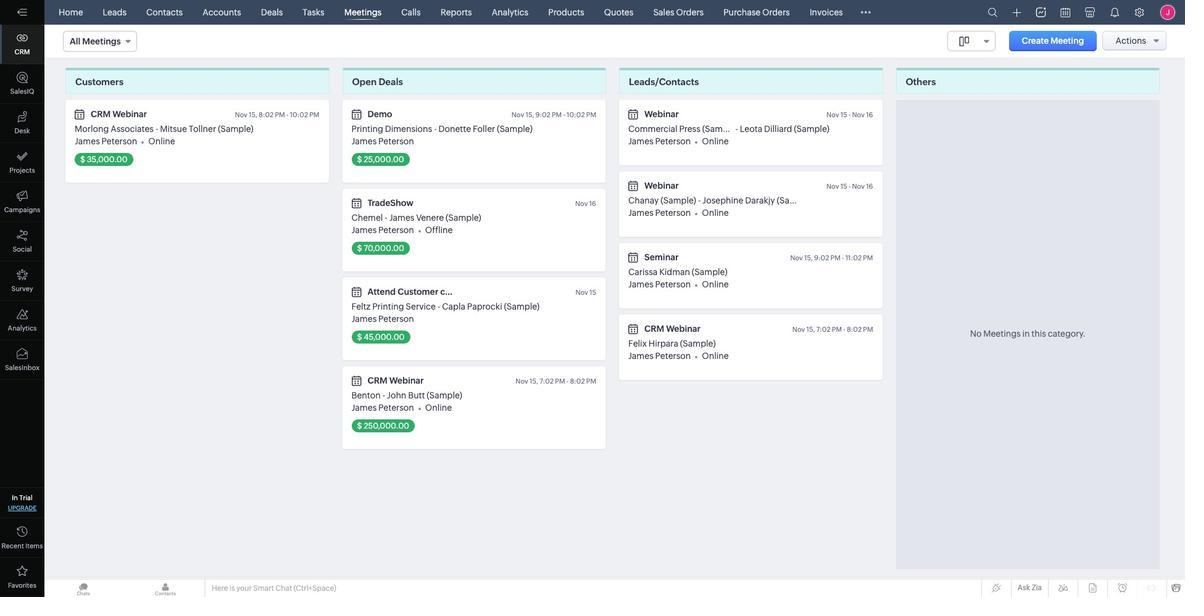 Task type: locate. For each thing, give the bounding box(es) containing it.
trial
[[19, 495, 33, 502]]

0 horizontal spatial orders
[[676, 7, 704, 17]]

desk
[[14, 127, 30, 135]]

meetings link
[[339, 0, 387, 25]]

contacts link
[[141, 0, 188, 25]]

leads link
[[98, 0, 132, 25]]

analytics right the reports
[[492, 7, 529, 17]]

analytics up salesinbox link
[[8, 325, 37, 332]]

analytics
[[492, 7, 529, 17], [8, 325, 37, 332]]

here
[[212, 585, 228, 593]]

contacts image
[[127, 580, 204, 598]]

in
[[12, 495, 18, 502]]

calls link
[[396, 0, 426, 25]]

orders right sales
[[676, 7, 704, 17]]

1 horizontal spatial orders
[[762, 7, 790, 17]]

0 vertical spatial analytics
[[492, 7, 529, 17]]

calendar image
[[1061, 7, 1070, 17]]

invoices
[[810, 7, 843, 17]]

analytics link
[[487, 0, 534, 25], [0, 301, 44, 341]]

orders right purchase
[[762, 7, 790, 17]]

0 horizontal spatial analytics link
[[0, 301, 44, 341]]

analytics link down survey
[[0, 301, 44, 341]]

calls
[[401, 7, 421, 17]]

sales orders link
[[648, 0, 709, 25]]

accounts
[[203, 7, 241, 17]]

campaigns
[[4, 206, 40, 214]]

orders
[[676, 7, 704, 17], [762, 7, 790, 17]]

1 vertical spatial analytics link
[[0, 301, 44, 341]]

recent
[[2, 543, 24, 550]]

1 horizontal spatial analytics
[[492, 7, 529, 17]]

search image
[[988, 7, 998, 17]]

tasks link
[[298, 0, 329, 25]]

2 orders from the left
[[762, 7, 790, 17]]

quotes link
[[599, 0, 639, 25]]

0 horizontal spatial analytics
[[8, 325, 37, 332]]

upgrade
[[8, 505, 37, 512]]

products
[[548, 7, 584, 17]]

zia
[[1032, 584, 1042, 593]]

marketplace image
[[1085, 7, 1095, 17]]

home link
[[54, 0, 88, 25]]

survey link
[[0, 262, 44, 301]]

purchase
[[724, 7, 761, 17]]

analytics link right the reports
[[487, 0, 534, 25]]

configure settings image
[[1135, 7, 1145, 17]]

1 horizontal spatial analytics link
[[487, 0, 534, 25]]

crm link
[[0, 25, 44, 64]]

leads
[[103, 7, 127, 17]]

survey
[[11, 285, 33, 293]]

ask
[[1018, 584, 1030, 593]]

1 orders from the left
[[676, 7, 704, 17]]



Task type: describe. For each thing, give the bounding box(es) containing it.
meetings
[[344, 7, 382, 17]]

in trial upgrade
[[8, 495, 37, 512]]

campaigns link
[[0, 183, 44, 222]]

home
[[59, 7, 83, 17]]

social link
[[0, 222, 44, 262]]

1 vertical spatial analytics
[[8, 325, 37, 332]]

salesiq link
[[0, 64, 44, 104]]

items
[[25, 543, 43, 550]]

sales motivator image
[[1036, 7, 1046, 17]]

salesinbox link
[[0, 341, 44, 380]]

favorites
[[8, 582, 36, 590]]

deals
[[261, 7, 283, 17]]

(ctrl+space)
[[294, 585, 336, 593]]

chat
[[276, 585, 292, 593]]

social
[[13, 246, 32, 253]]

invoices link
[[805, 0, 848, 25]]

salesinbox
[[5, 364, 39, 372]]

chats image
[[44, 580, 122, 598]]

tasks
[[303, 7, 325, 17]]

purchase orders
[[724, 7, 790, 17]]

desk link
[[0, 104, 44, 143]]

ask zia
[[1018, 584, 1042, 593]]

orders for purchase orders
[[762, 7, 790, 17]]

contacts
[[146, 7, 183, 17]]

0 vertical spatial analytics link
[[487, 0, 534, 25]]

projects link
[[0, 143, 44, 183]]

products link
[[543, 0, 589, 25]]

here is your smart chat (ctrl+space)
[[212, 585, 336, 593]]

sales orders
[[653, 7, 704, 17]]

orders for sales orders
[[676, 7, 704, 17]]

reports
[[441, 7, 472, 17]]

your
[[236, 585, 252, 593]]

quotes
[[604, 7, 634, 17]]

recent items
[[2, 543, 43, 550]]

projects
[[9, 167, 35, 174]]

quick actions image
[[1013, 8, 1021, 17]]

notifications image
[[1110, 7, 1120, 17]]

sales
[[653, 7, 675, 17]]

deals link
[[256, 0, 288, 25]]

crm
[[15, 48, 30, 56]]

salesiq
[[10, 88, 34, 95]]

reports link
[[436, 0, 477, 25]]

accounts link
[[198, 0, 246, 25]]

smart
[[253, 585, 274, 593]]

is
[[230, 585, 235, 593]]

purchase orders link
[[719, 0, 795, 25]]



Task type: vqa. For each thing, say whether or not it's contained in the screenshot.
the All Tabs
no



